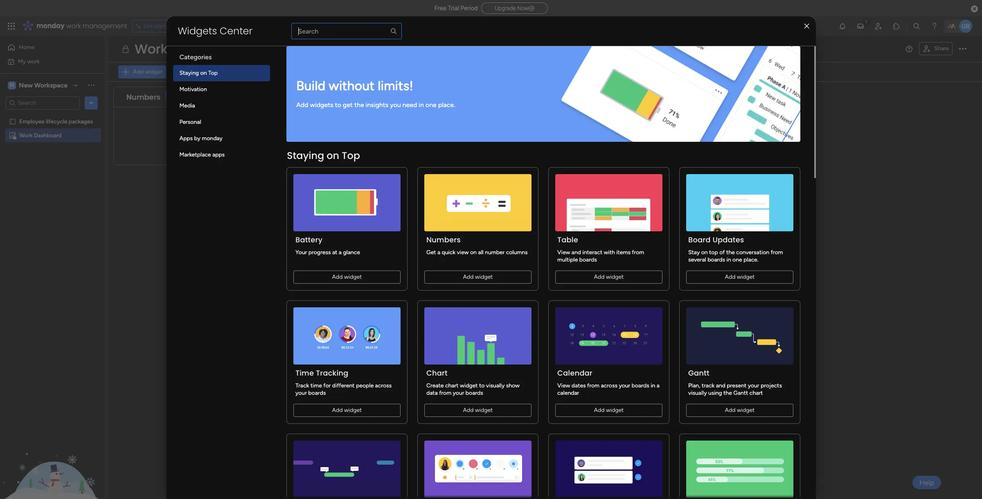 Task type: vqa. For each thing, say whether or not it's contained in the screenshot.
topmost place.
yes



Task type: locate. For each thing, give the bounding box(es) containing it.
work left management
[[66, 21, 81, 31]]

work dashboard down employee
[[19, 132, 62, 139]]

progress
[[308, 249, 331, 256]]

0 horizontal spatial work dashboard
[[19, 132, 62, 139]]

1 horizontal spatial chart
[[750, 390, 763, 397]]

add widget down calendar view dates from across your boards in a calendar
[[594, 407, 624, 414]]

1 horizontal spatial and
[[716, 383, 726, 390]]

1 horizontal spatial in
[[651, 383, 655, 390]]

add widget button
[[293, 271, 401, 284], [424, 271, 532, 284], [555, 271, 663, 284], [686, 271, 794, 284], [293, 405, 401, 418], [424, 405, 532, 418], [555, 405, 663, 418], [686, 405, 794, 418]]

calendar
[[557, 390, 579, 397]]

numbers for numbers get a quick view on all number columns
[[426, 235, 461, 245]]

0 horizontal spatial battery
[[295, 235, 322, 245]]

add for numbers
[[463, 274, 474, 281]]

visually left show
[[486, 383, 505, 390]]

remove from favorites image
[[249, 45, 257, 53]]

add for chart
[[463, 407, 474, 414]]

add widget button down chart create chart widget to visually show data from your boards
[[424, 405, 532, 418]]

top
[[208, 70, 218, 77], [342, 149, 360, 163]]

widget right create
[[460, 383, 478, 390]]

management
[[83, 21, 127, 31]]

None search field
[[291, 23, 402, 39]]

0 vertical spatial the
[[354, 101, 364, 109]]

boards inside "popup button"
[[218, 68, 236, 75]]

from inside calendar view dates from across your boards in a calendar
[[587, 383, 600, 390]]

to left get
[[335, 101, 341, 109]]

0 vertical spatial visually
[[486, 383, 505, 390]]

on inside board updates stay on top of the conversation from several boards in one place.
[[701, 249, 708, 256]]

2 across from the left
[[601, 383, 618, 390]]

staying up 'motivation'
[[180, 70, 199, 77]]

1 vertical spatial work
[[19, 132, 33, 139]]

0 vertical spatial work
[[135, 40, 168, 58]]

1 horizontal spatial to
[[479, 383, 485, 390]]

private dashboard image
[[121, 44, 131, 54], [9, 132, 16, 139]]

1 horizontal spatial work
[[135, 40, 168, 58]]

the
[[354, 101, 364, 109], [727, 249, 735, 256], [724, 390, 732, 397]]

upgrade now link
[[482, 2, 548, 14]]

0 horizontal spatial staying on top
[[180, 70, 218, 77]]

add inside popup button
[[133, 68, 144, 75]]

top up motivation option
[[208, 70, 218, 77]]

across inside calendar view dates from across your boards in a calendar
[[601, 383, 618, 390]]

private dashboard image inside list box
[[9, 132, 16, 139]]

0 vertical spatial numbers
[[127, 92, 161, 102]]

widget down conversation
[[737, 274, 755, 281]]

across right people
[[375, 383, 392, 390]]

1 horizontal spatial numbers
[[426, 235, 461, 245]]

2 horizontal spatial a
[[657, 383, 660, 390]]

1 vertical spatial and
[[716, 383, 726, 390]]

chart
[[426, 368, 448, 379]]

the right of
[[727, 249, 735, 256]]

get
[[426, 249, 436, 256]]

2 vertical spatial in
[[651, 383, 655, 390]]

dashboard down employee lifecycle packages on the top of page
[[34, 132, 62, 139]]

free trial period
[[435, 5, 478, 12]]

conversation
[[736, 249, 770, 256]]

widget for calendar
[[606, 407, 624, 414]]

monday up home "button" in the top of the page
[[36, 21, 65, 31]]

on inside numbers get a quick view on all number columns
[[470, 249, 477, 256]]

place. right need
[[438, 101, 455, 109]]

id:
[[270, 150, 277, 157]]

view inside table view and interact with items from multiple boards
[[557, 249, 570, 256]]

widget down the present
[[737, 407, 755, 414]]

on
[[200, 70, 207, 77], [327, 149, 339, 163], [470, 249, 477, 256], [701, 249, 708, 256]]

0 horizontal spatial work
[[19, 132, 33, 139]]

a
[[339, 249, 342, 256], [437, 249, 440, 256], [657, 383, 660, 390]]

add widget down the glance
[[332, 274, 362, 281]]

a right get on the left of page
[[437, 249, 440, 256]]

1 horizontal spatial place.
[[744, 257, 759, 264]]

place. down conversation
[[744, 257, 759, 264]]

add widget button down different
[[293, 405, 401, 418]]

add widget button for numbers
[[424, 271, 532, 284]]

chart inside gantt plan, track and present your projects visually using the gantt chart
[[750, 390, 763, 397]]

one right need
[[426, 101, 437, 109]]

upgrade
[[495, 5, 516, 11]]

add
[[133, 68, 144, 75], [296, 101, 308, 109], [332, 274, 343, 281], [463, 274, 474, 281], [594, 274, 605, 281], [725, 274, 736, 281], [332, 407, 343, 414], [463, 407, 474, 414], [594, 407, 605, 414], [725, 407, 736, 414]]

numbers down add widget popup button
[[127, 92, 161, 102]]

0 horizontal spatial numbers
[[127, 92, 161, 102]]

widget down all
[[475, 274, 493, 281]]

visually down plan,
[[688, 390, 707, 397]]

your inside calendar view dates from across your boards in a calendar
[[619, 383, 630, 390]]

widget down chart create chart widget to visually show data from your boards
[[475, 407, 493, 414]]

from right items
[[632, 249, 644, 256]]

work inside button
[[27, 58, 40, 65]]

track
[[702, 383, 715, 390]]

view
[[515, 45, 528, 52], [557, 249, 570, 256], [557, 383, 570, 390]]

0 vertical spatial work dashboard
[[135, 40, 243, 58]]

work right my
[[27, 58, 40, 65]]

1 across from the left
[[375, 383, 392, 390]]

add widget button down the glance
[[293, 271, 401, 284]]

1 vertical spatial private dashboard image
[[9, 132, 16, 139]]

one inside board updates stay on top of the conversation from several boards in one place.
[[733, 257, 742, 264]]

monday inside option
[[202, 135, 223, 142]]

time tracking track time for different people across your boards
[[295, 368, 392, 397]]

apps image
[[893, 22, 901, 30]]

personal option
[[173, 114, 270, 131]]

media
[[180, 102, 195, 109]]

and
[[572, 249, 581, 256], [716, 383, 726, 390]]

1 horizontal spatial visually
[[688, 390, 707, 397]]

1 vertical spatial monday
[[202, 135, 223, 142]]

one
[[426, 101, 437, 109], [733, 257, 742, 264]]

1 vertical spatial the
[[727, 249, 735, 256]]

numbers inside numbers get a quick view on all number columns
[[426, 235, 461, 245]]

widget down different
[[344, 407, 362, 414]]

from
[[632, 249, 644, 256], [771, 249, 783, 256], [587, 383, 600, 390], [439, 390, 451, 397]]

0 horizontal spatial gantt
[[688, 368, 710, 379]]

1 vertical spatial battery
[[295, 235, 322, 245]]

widget for table
[[606, 274, 624, 281]]

chart
[[445, 383, 459, 390], [750, 390, 763, 397]]

add widget button for gantt
[[686, 405, 794, 418]]

widget inside chart create chart widget to visually show data from your boards
[[460, 383, 478, 390]]

different
[[332, 383, 355, 390]]

view up multiple
[[557, 249, 570, 256]]

apps
[[180, 135, 193, 142]]

1 horizontal spatial one
[[733, 257, 742, 264]]

marketplace apps option
[[173, 147, 270, 163]]

connected
[[189, 68, 217, 75]]

categories heading
[[173, 46, 270, 65]]

boards inside board updates stay on top of the conversation from several boards in one place.
[[708, 257, 725, 264]]

private dashboard image up add widget popup button
[[121, 44, 131, 54]]

1 vertical spatial gantt
[[734, 390, 748, 397]]

staying inside staying on top option
[[180, 70, 199, 77]]

dapulse x slim image
[[805, 23, 810, 29]]

to inside chart create chart widget to visually show data from your boards
[[479, 383, 485, 390]]

work dashboard inside 'banner'
[[135, 40, 243, 58]]

on right the 3
[[200, 70, 207, 77]]

build without limits! dialog
[[166, 16, 816, 500]]

motivation option
[[173, 81, 270, 98]]

the inside board updates stay on top of the conversation from several boards in one place.
[[727, 249, 735, 256]]

add widget down the with
[[594, 274, 624, 281]]

monday
[[36, 21, 65, 31], [202, 135, 223, 142]]

0 horizontal spatial dashboard
[[34, 132, 62, 139]]

500
[[206, 119, 233, 137]]

add widget inside popup button
[[133, 68, 163, 75]]

0 vertical spatial work
[[66, 21, 81, 31]]

0 horizontal spatial place.
[[438, 101, 455, 109]]

from right conversation
[[771, 249, 783, 256]]

add widget button for table
[[555, 271, 663, 284]]

employee
[[19, 118, 45, 125]]

0 horizontal spatial top
[[208, 70, 218, 77]]

work
[[66, 21, 81, 31], [27, 58, 40, 65]]

board
[[688, 235, 711, 245]]

dashboard down widgets center
[[171, 40, 243, 58]]

monday right by
[[202, 135, 223, 142]]

1 horizontal spatial work
[[66, 21, 81, 31]]

chart inside chart create chart widget to visually show data from your boards
[[445, 383, 459, 390]]

view up calendar
[[557, 383, 570, 390]]

on left top
[[701, 249, 708, 256]]

numbers up quick
[[426, 235, 461, 245]]

1 horizontal spatial across
[[601, 383, 618, 390]]

add widget button down the present
[[686, 405, 794, 418]]

view for calendar
[[557, 383, 570, 390]]

0 vertical spatial view
[[515, 45, 528, 52]]

add widget button for battery
[[293, 271, 401, 284]]

visually
[[486, 383, 505, 390], [688, 390, 707, 397]]

categories
[[180, 53, 212, 61]]

1 horizontal spatial staying on top
[[287, 149, 360, 163]]

free
[[435, 5, 447, 12]]

your inside gantt plan, track and present your projects visually using the gantt chart
[[748, 383, 760, 390]]

a right at
[[339, 249, 342, 256]]

add widget for chart
[[463, 407, 493, 414]]

0 horizontal spatial monday
[[36, 21, 65, 31]]

work inside list box
[[19, 132, 33, 139]]

across right dates
[[601, 383, 618, 390]]

0 horizontal spatial work
[[27, 58, 40, 65]]

1 vertical spatial visually
[[688, 390, 707, 397]]

0 vertical spatial top
[[208, 70, 218, 77]]

gantt up plan,
[[688, 368, 710, 379]]

dapulse close image
[[972, 5, 979, 13]]

home
[[19, 44, 34, 51]]

private dashboard image down public board 'icon' in the top left of the page
[[9, 132, 16, 139]]

Search in workspace field
[[17, 98, 68, 108]]

0 horizontal spatial chart
[[445, 383, 459, 390]]

2 vertical spatial view
[[557, 383, 570, 390]]

0 vertical spatial staying on top
[[180, 70, 218, 77]]

limits!
[[378, 78, 413, 94]]

time
[[310, 383, 322, 390]]

chart right create
[[445, 383, 459, 390]]

chart down projects
[[750, 390, 763, 397]]

add widget down the present
[[725, 407, 755, 414]]

1 vertical spatial dashboard
[[34, 132, 62, 139]]

0 horizontal spatial private dashboard image
[[9, 132, 16, 139]]

by
[[194, 135, 201, 142]]

dashboard inside 'banner'
[[171, 40, 243, 58]]

0 horizontal spatial across
[[375, 383, 392, 390]]

work dashboard banner
[[109, 36, 983, 82]]

0 horizontal spatial and
[[572, 249, 581, 256]]

widget down the glance
[[344, 274, 362, 281]]

and inside table view and interact with items from multiple boards
[[572, 249, 581, 256]]

1 vertical spatial numbers
[[426, 235, 461, 245]]

1 horizontal spatial monday
[[202, 135, 223, 142]]

the right get
[[354, 101, 364, 109]]

inbox image
[[857, 22, 865, 30]]

the down the present
[[724, 390, 732, 397]]

of
[[720, 249, 725, 256]]

1 vertical spatial work dashboard
[[19, 132, 62, 139]]

1 vertical spatial view
[[557, 249, 570, 256]]

0 vertical spatial and
[[572, 249, 581, 256]]

view down the now
[[515, 45, 528, 52]]

personal
[[180, 119, 201, 126]]

numbers
[[127, 92, 161, 102], [426, 235, 461, 245]]

to left show
[[479, 383, 485, 390]]

at
[[332, 249, 337, 256]]

add widget button down all
[[424, 271, 532, 284]]

0 vertical spatial chart
[[445, 383, 459, 390]]

received
[[359, 155, 379, 161]]

add widget down conversation
[[725, 274, 755, 281]]

add widget down all
[[463, 274, 493, 281]]

widget down calendar view dates from across your boards in a calendar
[[606, 407, 624, 414]]

add widget button for time tracking
[[293, 405, 401, 418]]

dapulse rightstroke image
[[529, 5, 535, 11]]

public board image
[[9, 118, 16, 125]]

add widget down different
[[332, 407, 362, 414]]

work down employee
[[19, 132, 33, 139]]

1 horizontal spatial work dashboard
[[135, 40, 243, 58]]

new
[[19, 81, 33, 89]]

2 vertical spatial the
[[724, 390, 732, 397]]

0 horizontal spatial staying
[[180, 70, 199, 77]]

battery for battery your progress at a glance
[[295, 235, 322, 245]]

1 horizontal spatial a
[[437, 249, 440, 256]]

1 vertical spatial staying on top
[[287, 149, 360, 163]]

boards
[[218, 68, 236, 75], [579, 257, 597, 264], [708, 257, 725, 264], [632, 383, 649, 390], [308, 390, 326, 397], [466, 390, 483, 397]]

widget left the 3
[[145, 68, 163, 75]]

across inside time tracking track time for different people across your boards
[[375, 383, 392, 390]]

the inside gantt plan, track and present your projects visually using the gantt chart
[[724, 390, 732, 397]]

1 vertical spatial staying
[[287, 149, 324, 163]]

boards inside chart create chart widget to visually show data from your boards
[[466, 390, 483, 397]]

widget
[[145, 68, 163, 75], [344, 274, 362, 281], [475, 274, 493, 281], [606, 274, 624, 281], [737, 274, 755, 281], [460, 383, 478, 390], [344, 407, 362, 414], [475, 407, 493, 414], [606, 407, 624, 414], [737, 407, 755, 414]]

1 vertical spatial one
[[733, 257, 742, 264]]

add widget button down calendar view dates from across your boards in a calendar
[[555, 405, 663, 418]]

place. inside board updates stay on top of the conversation from several boards in one place.
[[744, 257, 759, 264]]

boards inside table view and interact with items from multiple boards
[[579, 257, 597, 264]]

build without limits!
[[296, 78, 413, 94]]

widget for numbers
[[475, 274, 493, 281]]

boards inside time tracking track time for different people across your boards
[[308, 390, 326, 397]]

staying
[[180, 70, 199, 77], [287, 149, 324, 163]]

0 vertical spatial staying
[[180, 70, 199, 77]]

Search for a column type search field
[[291, 23, 402, 39]]

0 vertical spatial battery
[[344, 92, 371, 102]]

0 vertical spatial to
[[335, 101, 341, 109]]

work dashboard
[[135, 40, 243, 58], [19, 132, 62, 139]]

option
[[0, 114, 104, 116]]

staying on top inside option
[[180, 70, 218, 77]]

add for time tracking
[[332, 407, 343, 414]]

1 horizontal spatial private dashboard image
[[121, 44, 131, 54]]

top inside option
[[208, 70, 218, 77]]

on left all
[[470, 249, 477, 256]]

period
[[461, 5, 478, 12]]

my work button
[[5, 55, 88, 68]]

0 horizontal spatial one
[[426, 101, 437, 109]]

widget down the with
[[606, 274, 624, 281]]

add widget button down the with
[[555, 271, 663, 284]]

1 horizontal spatial dashboard
[[171, 40, 243, 58]]

1 horizontal spatial top
[[342, 149, 360, 163]]

and up using
[[716, 383, 726, 390]]

work down see plans button
[[135, 40, 168, 58]]

1 vertical spatial work
[[27, 58, 40, 65]]

work dashboard down widgets
[[135, 40, 243, 58]]

from down create
[[439, 390, 451, 397]]

now
[[518, 5, 529, 11]]

battery inside 'battery your progress at a glance'
[[295, 235, 322, 245]]

1 vertical spatial in
[[727, 257, 731, 264]]

lottie animation image
[[0, 417, 104, 500]]

id: 305525734 element
[[267, 149, 319, 158]]

add for calendar
[[594, 407, 605, 414]]

None search field
[[248, 66, 325, 79]]

trial
[[448, 5, 459, 12]]

0 vertical spatial private dashboard image
[[121, 44, 131, 54]]

you
[[390, 101, 401, 109]]

1 vertical spatial chart
[[750, 390, 763, 397]]

greg robinson image
[[960, 20, 973, 33]]

add widget button for chart
[[424, 405, 532, 418]]

0 vertical spatial in
[[419, 101, 424, 109]]

across
[[375, 383, 392, 390], [601, 383, 618, 390]]

battery
[[344, 92, 371, 102], [295, 235, 322, 245]]

one down conversation
[[733, 257, 742, 264]]

staying right the id:
[[287, 149, 324, 163]]

see plans button
[[132, 20, 172, 32]]

add widget left the 3
[[133, 68, 163, 75]]

0 vertical spatial dashboard
[[171, 40, 243, 58]]

staying on top
[[180, 70, 218, 77], [287, 149, 360, 163]]

1 horizontal spatial battery
[[344, 92, 371, 102]]

see
[[143, 23, 153, 29]]

from right dates
[[587, 383, 600, 390]]

add for table
[[594, 274, 605, 281]]

your inside time tracking track time for different people across your boards
[[295, 390, 307, 397]]

create
[[426, 383, 444, 390]]

from inside board updates stay on top of the conversation from several boards in one place.
[[771, 249, 783, 256]]

0 horizontal spatial a
[[339, 249, 342, 256]]

list box
[[0, 113, 104, 253]]

0 horizontal spatial visually
[[486, 383, 505, 390]]

gantt down the present
[[734, 390, 748, 397]]

add widget button
[[118, 66, 166, 79]]

view inside calendar view dates from across your boards in a calendar
[[557, 383, 570, 390]]

add widget button down conversation
[[686, 271, 794, 284]]

2 horizontal spatial in
[[727, 257, 731, 264]]

insights
[[366, 101, 388, 109]]

notifications image
[[839, 22, 847, 30]]

top right remove image
[[342, 149, 360, 163]]

1 vertical spatial to
[[479, 383, 485, 390]]

3 connected boards button
[[169, 66, 239, 79]]

and up multiple
[[572, 249, 581, 256]]

1 vertical spatial place.
[[744, 257, 759, 264]]

search everything image
[[913, 22, 921, 30]]

a left plan,
[[657, 383, 660, 390]]

add widget down chart create chart widget to visually show data from your boards
[[463, 407, 493, 414]]



Task type: describe. For each thing, give the bounding box(es) containing it.
share
[[935, 45, 949, 52]]

upgrade now
[[495, 5, 529, 11]]

dashboard inside list box
[[34, 132, 62, 139]]

add widget for battery
[[332, 274, 362, 281]]

widgets center
[[178, 24, 253, 38]]

invite members image
[[875, 22, 883, 30]]

Work Dashboard field
[[133, 40, 245, 58]]

add widget for calendar
[[594, 407, 624, 414]]

0 horizontal spatial to
[[335, 101, 341, 109]]

track
[[295, 383, 309, 390]]

monday work management
[[36, 21, 127, 31]]

widget for chart
[[475, 407, 493, 414]]

widget for battery
[[344, 274, 362, 281]]

new workspace
[[19, 81, 68, 89]]

get
[[343, 101, 353, 109]]

add widget button for board updates
[[686, 271, 794, 284]]

0 vertical spatial gantt
[[688, 368, 710, 379]]

table view and interact with items from multiple boards
[[557, 235, 644, 264]]

chart create chart widget to visually show data from your boards
[[426, 368, 520, 397]]

widget for board updates
[[737, 274, 755, 281]]

work for my
[[27, 58, 40, 65]]

multiple
[[557, 257, 578, 264]]

number
[[485, 249, 505, 256]]

widgets
[[178, 24, 217, 38]]

add widget button for calendar
[[555, 405, 663, 418]]

visually inside gantt plan, track and present your projects visually using the gantt chart
[[688, 390, 707, 397]]

view for table
[[557, 249, 570, 256]]

stay
[[688, 249, 700, 256]]

view button
[[511, 43, 531, 56]]

in inside calendar view dates from across your boards in a calendar
[[651, 383, 655, 390]]

for
[[323, 383, 331, 390]]

Filter dashboard by text search field
[[248, 66, 325, 79]]

0 vertical spatial place.
[[438, 101, 455, 109]]

3
[[185, 68, 188, 75]]

3 connected boards
[[185, 68, 236, 75]]

widget for gantt
[[737, 407, 755, 414]]

battery for battery
[[344, 92, 371, 102]]

tracking
[[316, 368, 348, 379]]

widgets
[[310, 101, 333, 109]]

1 horizontal spatial staying
[[287, 149, 324, 163]]

time
[[295, 368, 314, 379]]

and inside gantt plan, track and present your projects visually using the gantt chart
[[716, 383, 726, 390]]

quick
[[442, 249, 456, 256]]

add widgets to get the insights you need in one place.
[[296, 101, 455, 109]]

data
[[426, 390, 438, 397]]

apps by monday option
[[173, 131, 270, 147]]

from inside table view and interact with items from multiple boards
[[632, 249, 644, 256]]

id: 305525734
[[270, 150, 308, 157]]

work for monday
[[66, 21, 81, 31]]

a inside numbers get a quick view on all number columns
[[437, 249, 440, 256]]

marketplace
[[180, 151, 211, 158]]

numbers get a quick view on all number columns
[[426, 235, 528, 256]]

motivation
[[180, 86, 207, 93]]

add widget for table
[[594, 274, 624, 281]]

workspace
[[34, 81, 68, 89]]

select product image
[[7, 22, 16, 30]]

n
[[10, 82, 14, 89]]

see plans
[[143, 23, 168, 29]]

numbers for numbers
[[127, 92, 161, 102]]

on inside option
[[200, 70, 207, 77]]

from inside chart create chart widget to visually show data from your boards
[[439, 390, 451, 397]]

updates
[[713, 235, 744, 245]]

search image
[[390, 27, 397, 35]]

1 image
[[863, 17, 870, 26]]

several
[[688, 257, 706, 264]]

0 horizontal spatial in
[[419, 101, 424, 109]]

lifecycle
[[46, 118, 67, 125]]

build
[[296, 78, 325, 94]]

packages
[[69, 118, 93, 125]]

private dashboard image inside work dashboard 'banner'
[[121, 44, 131, 54]]

add widget for gantt
[[725, 407, 755, 414]]

widget inside add widget popup button
[[145, 68, 163, 75]]

without
[[329, 78, 375, 94]]

workspace image
[[8, 81, 16, 90]]

workspace selection element
[[8, 80, 69, 90]]

add for gantt
[[725, 407, 736, 414]]

staying on top option
[[173, 65, 270, 81]]

on right remove image
[[327, 149, 339, 163]]

home button
[[5, 41, 88, 54]]

visually inside chart create chart widget to visually show data from your boards
[[486, 383, 505, 390]]

widget for time tracking
[[344, 407, 362, 414]]

your inside chart create chart widget to visually show data from your boards
[[453, 390, 464, 397]]

my
[[18, 58, 26, 65]]

center
[[220, 24, 253, 38]]

none search field inside build without limits! dialog
[[291, 23, 402, 39]]

board updates stay on top of the conversation from several boards in one place.
[[688, 235, 783, 264]]

list box containing employee lifecycle packages
[[0, 113, 104, 253]]

add widget for time tracking
[[332, 407, 362, 414]]

columns
[[506, 249, 528, 256]]

remove image
[[310, 150, 317, 157]]

add for board updates
[[725, 274, 736, 281]]

0 vertical spatial monday
[[36, 21, 65, 31]]

view inside button
[[515, 45, 528, 52]]

gantt plan, track and present your projects visually using the gantt chart
[[688, 368, 782, 397]]

add for battery
[[332, 274, 343, 281]]

employee lifecycle packages
[[19, 118, 93, 125]]

help image
[[931, 22, 939, 30]]

more dots image
[[310, 94, 316, 100]]

dates
[[572, 383, 586, 390]]

projects
[[761, 383, 782, 390]]

apps
[[212, 151, 225, 158]]

media option
[[173, 98, 270, 114]]

help
[[920, 479, 935, 487]]

a inside 'battery your progress at a glance'
[[339, 249, 342, 256]]

lottie animation element
[[0, 417, 104, 500]]

calendar view dates from across your boards in a calendar
[[557, 368, 660, 397]]

with
[[604, 249, 615, 256]]

0 vertical spatial one
[[426, 101, 437, 109]]

add widget for numbers
[[463, 274, 493, 281]]

your
[[295, 249, 307, 256]]

plans
[[154, 23, 168, 29]]

help button
[[913, 477, 942, 490]]

calendar
[[557, 368, 593, 379]]

share button
[[920, 42, 953, 55]]

work inside work dashboard 'banner'
[[135, 40, 168, 58]]

all
[[478, 249, 484, 256]]

apps by monday
[[180, 135, 223, 142]]

view
[[457, 249, 469, 256]]

table
[[557, 235, 578, 245]]

in inside board updates stay on top of the conversation from several boards in one place.
[[727, 257, 731, 264]]

battery your progress at a glance
[[295, 235, 360, 256]]

1 horizontal spatial gantt
[[734, 390, 748, 397]]

categories list box
[[173, 46, 277, 163]]

present
[[727, 383, 747, 390]]

a inside calendar view dates from across your boards in a calendar
[[657, 383, 660, 390]]

need
[[402, 101, 417, 109]]

top
[[709, 249, 718, 256]]

add widget for board updates
[[725, 274, 755, 281]]

interact
[[583, 249, 603, 256]]

marketplace apps
[[180, 151, 225, 158]]

my work
[[18, 58, 40, 65]]

1 vertical spatial top
[[342, 149, 360, 163]]

plan,
[[688, 383, 700, 390]]

show
[[506, 383, 520, 390]]

boards inside calendar view dates from across your boards in a calendar
[[632, 383, 649, 390]]

305525734
[[279, 150, 308, 157]]



